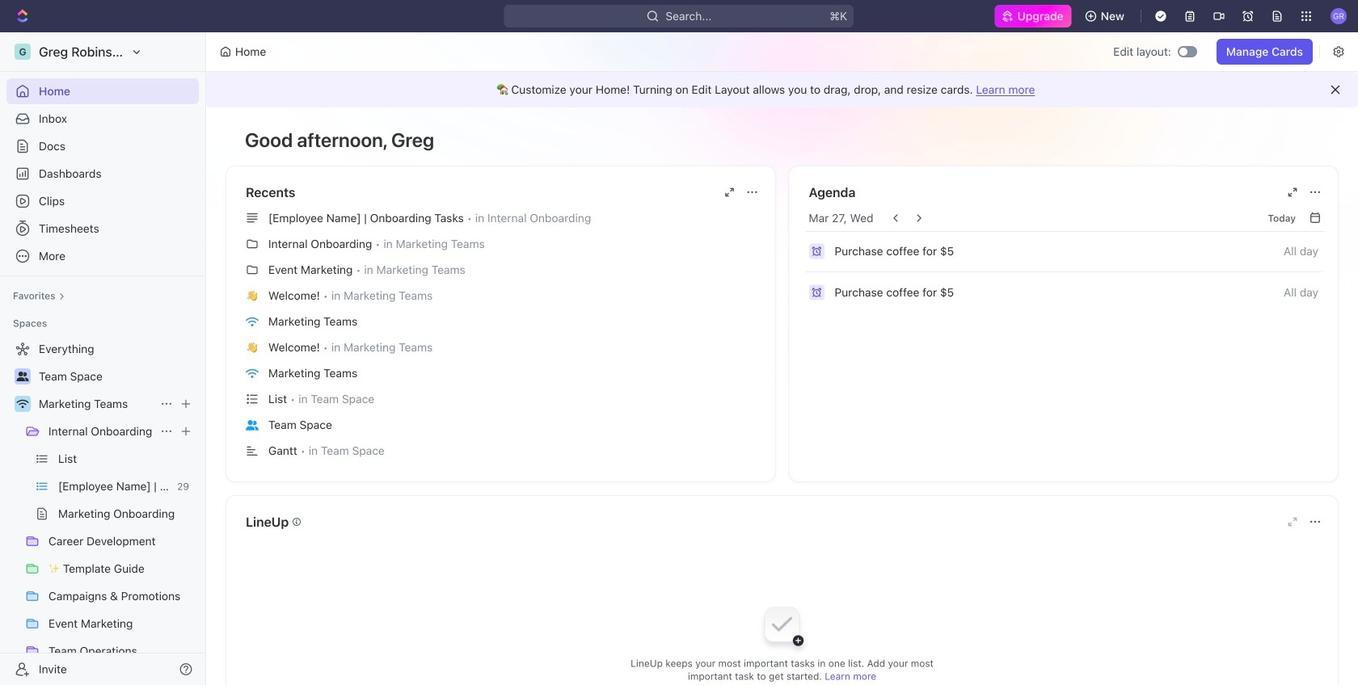 Task type: describe. For each thing, give the bounding box(es) containing it.
1 horizontal spatial wifi image
[[246, 369, 259, 379]]

user group image
[[246, 420, 259, 431]]

wifi image
[[246, 317, 259, 327]]



Task type: locate. For each thing, give the bounding box(es) containing it.
wifi image down user group image
[[17, 399, 29, 409]]

user group image
[[17, 372, 29, 382]]

tree
[[6, 336, 199, 686]]

0 vertical spatial wifi image
[[246, 369, 259, 379]]

sidebar navigation
[[0, 32, 209, 686]]

wifi image inside tree
[[17, 399, 29, 409]]

wifi image down wifi image
[[246, 369, 259, 379]]

1 vertical spatial wifi image
[[17, 399, 29, 409]]

greg robinson's workspace, , element
[[15, 44, 31, 60]]

0 horizontal spatial wifi image
[[17, 399, 29, 409]]

tree inside sidebar navigation
[[6, 336, 199, 686]]

alert
[[206, 72, 1358, 108]]

wifi image
[[246, 369, 259, 379], [17, 399, 29, 409]]



Task type: vqa. For each thing, say whether or not it's contained in the screenshot.
WIFI 'image'
yes



